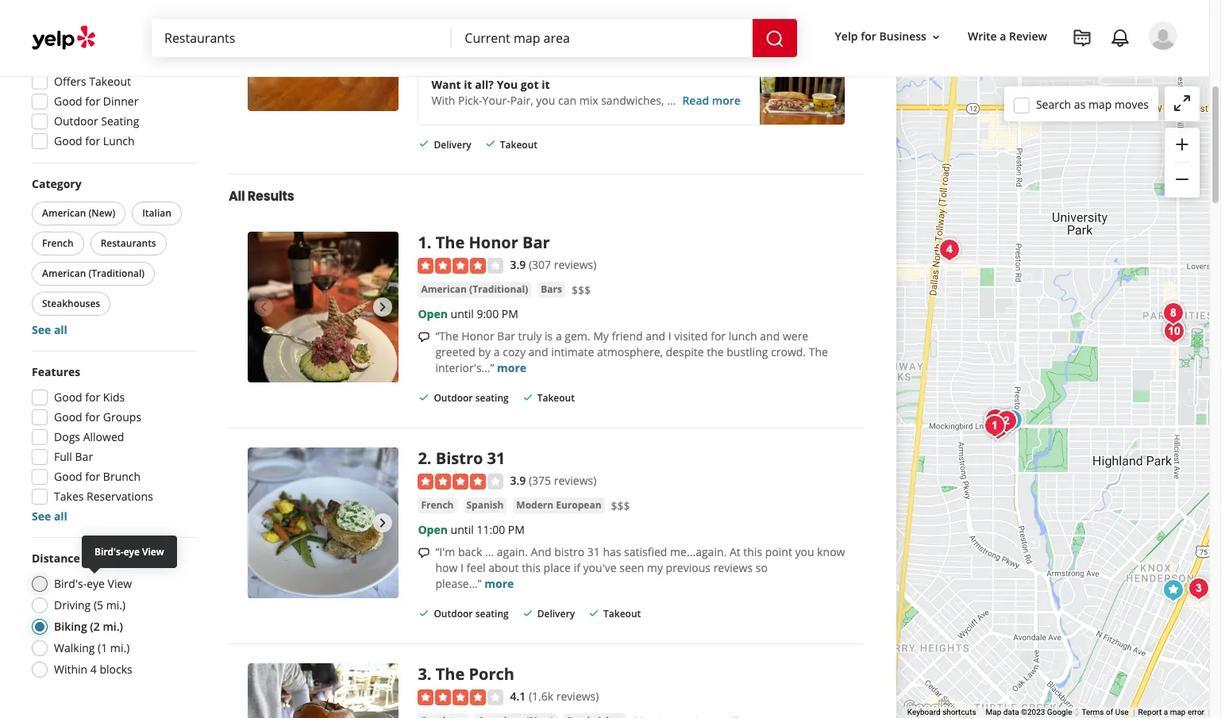 Task type: describe. For each thing, give the bounding box(es) containing it.
good for good for dinner
[[54, 94, 82, 109]]

group containing features
[[27, 364, 197, 525]]

lunch
[[103, 133, 135, 148]]

0 horizontal spatial bird's-
[[54, 576, 87, 592]]

map data ©2023 google
[[986, 708, 1072, 717]]

terms
[[1082, 708, 1104, 717]]

$$$ for bistro 31
[[611, 499, 630, 514]]

the for the porch
[[436, 663, 465, 685]]

read
[[682, 93, 709, 108]]

"i'm back ... again. and bistro 31 has satisfied me...again. at this point you know how i feel about this place if you've seen my previous reviews so please…"
[[435, 545, 845, 592]]

1 9:00 from the top
[[477, 35, 499, 50]]

report a map error
[[1138, 708, 1204, 717]]

full bar
[[54, 449, 93, 464]]

1 . the honor bar
[[418, 232, 550, 253]]

0 horizontal spatial potbelly sandwich shop image
[[248, 0, 399, 111]]

now
[[85, 34, 109, 49]]

more link for 31
[[485, 577, 514, 592]]

map for moves
[[1088, 96, 1112, 112]]

know
[[817, 545, 845, 560]]

1 horizontal spatial bistro 31 image
[[991, 406, 1022, 437]]

use
[[1115, 708, 1129, 717]]

1 vertical spatial view
[[108, 576, 132, 592]]

feel
[[466, 561, 486, 576]]

3 . from the top
[[427, 663, 432, 685]]

0 vertical spatial 31
[[487, 448, 505, 469]]

crowd.
[[771, 345, 806, 360]]

seen
[[619, 561, 644, 576]]

bird's-eye view tooltip
[[82, 536, 280, 568]]

soups
[[667, 93, 698, 108]]

bars
[[541, 283, 562, 296]]

fachini image
[[980, 404, 1011, 436]]

bistro
[[436, 448, 483, 469]]

american for the rightmost american (traditional) button
[[421, 283, 467, 296]]

reviews) for 1 . the honor bar
[[554, 257, 597, 272]]

zoom in image
[[1173, 135, 1192, 154]]

salad
[[515, 11, 541, 24]]

my
[[647, 561, 663, 576]]

dinner
[[103, 94, 138, 109]]

16 checkmark v2 image for delivery
[[418, 138, 431, 150]]

none field find
[[164, 29, 439, 47]]

terms of use
[[1082, 708, 1129, 717]]

for for dinner
[[85, 94, 100, 109]]

3.9 for honor
[[510, 257, 526, 272]]

slideshow element for 1
[[248, 232, 399, 383]]

next image for 1 . the honor bar
[[373, 298, 393, 317]]

a right the by
[[494, 345, 500, 360]]

3.9 (375 reviews)
[[510, 473, 597, 488]]

salad link
[[512, 10, 544, 26]]

map
[[986, 708, 1001, 717]]

outdoor for 2
[[434, 608, 473, 621]]

&
[[701, 93, 709, 108]]

good for good for lunch
[[54, 133, 82, 148]]

pm for 31
[[508, 523, 525, 538]]

open for 2
[[418, 523, 448, 538]]

modern european link
[[513, 498, 605, 514]]

bars button
[[538, 282, 565, 298]]

dogs allowed
[[54, 430, 124, 445]]

3 . the porch
[[418, 663, 514, 685]]

view inside "bird's-eye view" tooltip
[[142, 545, 164, 559]]

16 checkmark v2 image down and
[[521, 607, 534, 620]]

takes reservations
[[54, 489, 153, 504]]

gem.
[[565, 329, 590, 344]]

1 vertical spatial bird's-eye view
[[54, 576, 132, 592]]

american (traditional) for the rightmost american (traditional) button
[[421, 283, 528, 296]]

until for the
[[451, 307, 474, 322]]

0 horizontal spatial delivery
[[434, 138, 471, 151]]

see all button for category
[[32, 322, 67, 337]]

more for the honor bar
[[497, 361, 526, 376]]

your-
[[482, 93, 510, 108]]

bar inside "the honor bar truly is a gem. my friend and i visited for lunch and were greeted by a cozy and intimate atmosphere, despite the bustling crowd. the interior's…"
[[497, 329, 515, 344]]

friend
[[612, 329, 643, 344]]

american for american (new) button
[[42, 206, 86, 220]]

16 checkmark v2 image for takeout
[[521, 392, 534, 404]]

write a review
[[968, 29, 1047, 44]]

cozy
[[503, 345, 526, 360]]

2
[[418, 448, 427, 469]]

bustling
[[727, 345, 768, 360]]

keyboard
[[907, 708, 941, 717]]

suggested
[[32, 9, 88, 24]]

good for good for kids
[[54, 390, 82, 405]]

dogs
[[54, 430, 80, 445]]

0 vertical spatial (traditional)
[[89, 267, 145, 280]]

outdoor seating
[[54, 114, 139, 129]]

interior's…"
[[435, 361, 494, 376]]

good for groups
[[54, 410, 141, 425]]

3
[[418, 663, 427, 685]]

user actions element
[[822, 20, 1200, 118]]

satisfied
[[624, 545, 667, 560]]

american (traditional) for leftmost american (traditional) button
[[42, 267, 145, 280]]

features
[[32, 364, 80, 380]]

back
[[458, 545, 482, 560]]

for for lunch
[[85, 133, 100, 148]]

the
[[707, 345, 724, 360]]

0 vertical spatial outdoor
[[54, 114, 98, 129]]

16 checkmark v2 image down 16 speech v2 icon
[[418, 607, 431, 620]]

all
[[229, 187, 245, 206]]

for for kids
[[85, 390, 100, 405]]

results
[[248, 187, 294, 206]]

0 vertical spatial this
[[743, 545, 762, 560]]

0 vertical spatial french button
[[32, 232, 84, 256]]

offers takeout
[[54, 74, 131, 89]]

4.1
[[510, 689, 526, 704]]

uptown
[[551, 11, 592, 26]]

0 horizontal spatial american (traditional) button
[[32, 262, 155, 286]]

pair,
[[510, 93, 533, 108]]

the honor bar image
[[979, 410, 1011, 442]]

2 horizontal spatial bar
[[522, 232, 550, 253]]

good for dinner
[[54, 94, 138, 109]]

4.1 (1.6k reviews)
[[510, 689, 599, 704]]

has
[[603, 545, 621, 560]]

see all button for features
[[32, 509, 67, 524]]

google
[[1047, 708, 1072, 717]]

the for the honor bar
[[436, 232, 465, 253]]

full
[[54, 449, 72, 464]]

"the honor bar truly is a gem. my friend and i visited for lunch and were greeted by a cozy and intimate atmosphere, despite the bustling crowd. the interior's…"
[[435, 329, 828, 376]]

3.9 star rating image for bistro
[[418, 474, 504, 490]]

pizza hut image
[[1157, 314, 1189, 345]]

(1
[[98, 641, 107, 656]]

0 horizontal spatial you
[[536, 93, 555, 108]]

honor inside "the honor bar truly is a gem. my friend and i visited for lunch and were greeted by a cozy and intimate atmosphere, despite the bustling crowd. the interior's…"
[[461, 329, 494, 344]]

brunch
[[103, 469, 141, 484]]

. for 2
[[427, 448, 432, 469]]

the honor bar link
[[436, 232, 550, 253]]

report
[[1138, 708, 1162, 717]]

modern
[[516, 499, 553, 512]]

projects image
[[1073, 29, 1092, 48]]

the honor bar image
[[248, 232, 399, 383]]

got
[[521, 77, 539, 92]]

i inside "the honor bar truly is a gem. my friend and i visited for lunch and were greeted by a cozy and intimate atmosphere, despite the bustling crowd. the interior's…"
[[668, 329, 671, 344]]

moves
[[1115, 96, 1149, 112]]

0 vertical spatial more
[[712, 93, 741, 108]]

16 speech v2 image
[[418, 331, 431, 344]]

1 horizontal spatial potbelly sandwich shop image
[[1157, 575, 1189, 607]]

a right write
[[1000, 29, 1006, 44]]

of
[[1106, 708, 1113, 717]]

french for french button to the top
[[42, 237, 74, 250]]

(307
[[529, 257, 551, 272]]

outdoor for 1
[[434, 392, 473, 405]]

0 horizontal spatial bistro 31 image
[[248, 448, 399, 599]]

...
[[485, 545, 494, 560]]

porch
[[469, 663, 514, 685]]

modern european
[[516, 499, 601, 512]]

truly
[[518, 329, 542, 344]]

despite
[[666, 345, 704, 360]]

search image
[[765, 29, 784, 48]]

takeout up the dinner
[[89, 74, 131, 89]]

16 checkmark v2 image down 'your-'
[[484, 138, 497, 150]]

map region
[[748, 0, 1221, 719]]

mi cocina image
[[985, 407, 1017, 439]]

31 inside "i'm back ... again. and bistro 31 has satisfied me...again. at this point you know how i feel about this place if you've seen my previous reviews so please…"
[[587, 545, 600, 560]]

a right is
[[556, 329, 562, 344]]

none field near
[[465, 29, 740, 47]]

a right report
[[1164, 708, 1168, 717]]

Near text field
[[465, 29, 740, 47]]

2 horizontal spatial and
[[760, 329, 780, 344]]

sandwiches,
[[601, 93, 664, 108]]

hudson house image
[[934, 234, 965, 266]]

fast food button
[[418, 10, 470, 26]]

the porch image
[[1183, 573, 1215, 605]]

takeout for 16 checkmark v2 icon related to takeout
[[537, 392, 575, 405]]

(5
[[94, 598, 103, 613]]

for for brunch
[[85, 469, 100, 484]]

spanish button
[[463, 498, 507, 514]]

4.1 star rating image
[[418, 690, 504, 706]]

0 horizontal spatial eye
[[87, 576, 105, 592]]

11:00
[[477, 523, 505, 538]]

map for error
[[1170, 708, 1186, 717]]

lunch
[[729, 329, 757, 344]]

expand map image
[[1173, 94, 1192, 113]]

2 vertical spatial bar
[[75, 449, 93, 464]]

driving
[[54, 598, 91, 613]]

outdoor seating for the
[[434, 392, 509, 405]]

biking
[[54, 619, 87, 634]]

0 vertical spatial open
[[54, 34, 83, 49]]

2 it from the left
[[542, 77, 550, 92]]



Task type: locate. For each thing, give the bounding box(es) containing it.
2 3.9 star rating image from the top
[[418, 474, 504, 490]]

american up 'open until 9:00 pm'
[[421, 283, 467, 296]]

more link for honor
[[497, 361, 526, 376]]

0 vertical spatial view
[[142, 545, 164, 559]]

until for bistro
[[451, 523, 474, 538]]

more down about
[[485, 577, 514, 592]]

see all for features
[[32, 509, 67, 524]]

2 slideshow element from the top
[[248, 448, 399, 599]]

0 vertical spatial until
[[451, 35, 474, 50]]

0 vertical spatial i
[[668, 329, 671, 344]]

1 vertical spatial outdoor seating
[[434, 608, 509, 621]]

1 next image from the top
[[373, 298, 393, 317]]

0 vertical spatial bar
[[522, 232, 550, 253]]

map left error
[[1170, 708, 1186, 717]]

2 vertical spatial mi.)
[[110, 641, 130, 656]]

american
[[42, 206, 86, 220], [42, 267, 86, 280], [421, 283, 467, 296]]

2 good from the top
[[54, 133, 82, 148]]

mi.) for walking (1 mi.)
[[110, 641, 130, 656]]

0 vertical spatial eye
[[124, 545, 140, 559]]

for up the
[[711, 329, 726, 344]]

1 vertical spatial bird's-
[[54, 576, 87, 592]]

1 vertical spatial french button
[[418, 498, 457, 514]]

1 horizontal spatial french button
[[418, 498, 457, 514]]

yelp
[[835, 29, 858, 44]]

good for good for brunch
[[54, 469, 82, 484]]

seating
[[475, 392, 509, 405], [475, 608, 509, 621]]

1 it from the left
[[464, 77, 472, 92]]

0 vertical spatial honor
[[469, 232, 518, 253]]

1 vertical spatial (traditional)
[[469, 283, 528, 296]]

american (traditional) link
[[418, 282, 531, 298]]

original chopshop image
[[1158, 316, 1190, 348]]

this right at
[[743, 545, 762, 560]]

please…"
[[435, 577, 482, 592]]

shortcuts
[[943, 708, 976, 717]]

see all button down steakhouses button
[[32, 322, 67, 337]]

next image
[[373, 298, 393, 317], [373, 514, 393, 533]]

open now 10:11 am
[[54, 34, 160, 49]]

2 see from the top
[[32, 509, 51, 524]]

open for 1
[[418, 307, 448, 322]]

blocks
[[100, 662, 132, 677]]

group containing suggested
[[27, 9, 197, 154]]

bird's-eye view inside tooltip
[[95, 545, 164, 559]]

1 all from the top
[[54, 322, 67, 337]]

1 vertical spatial see all button
[[32, 509, 67, 524]]

0 vertical spatial bird's-
[[95, 545, 124, 559]]

3 good from the top
[[54, 390, 82, 405]]

2 all from the top
[[54, 509, 67, 524]]

takeout for 16 checkmark v2 image underneath you've
[[603, 608, 641, 621]]

3.9 star rating image for the
[[418, 258, 504, 274]]

all for category
[[54, 322, 67, 337]]

previous image
[[254, 298, 273, 317]]

bistro 31 image
[[991, 406, 1022, 437], [248, 448, 399, 599]]

2 none field from the left
[[465, 29, 740, 47]]

reviews) for 2 . bistro 31
[[554, 473, 597, 488]]

walking (1 mi.)
[[54, 641, 130, 656]]

i left feel
[[460, 561, 464, 576]]

outdoor seating down please…"
[[434, 608, 509, 621]]

16 checkmark v2 image
[[418, 138, 431, 150], [521, 392, 534, 404]]

french button up 'open until 11:00 pm'
[[418, 498, 457, 514]]

1 vertical spatial potbelly sandwich shop image
[[1157, 575, 1189, 607]]

0 vertical spatial bistro 31 image
[[991, 406, 1022, 437]]

0 vertical spatial reviews)
[[554, 257, 597, 272]]

notifications image
[[1111, 29, 1130, 48]]

until down food
[[451, 35, 474, 50]]

0 vertical spatial you
[[536, 93, 555, 108]]

mi.) for biking (2 mi.)
[[103, 619, 123, 634]]

0 vertical spatial .
[[427, 232, 432, 253]]

1 outdoor seating from the top
[[434, 392, 509, 405]]

potbelly sandwich shop image
[[248, 0, 399, 111], [1157, 575, 1189, 607]]

group
[[27, 9, 197, 154], [1165, 128, 1200, 198], [29, 176, 197, 338], [27, 364, 197, 525]]

1 vertical spatial 16 checkmark v2 image
[[521, 392, 534, 404]]

takeout down "intimate"
[[537, 392, 575, 405]]

1 vertical spatial see all
[[32, 509, 67, 524]]

italian button
[[132, 202, 182, 225]]

keyboard shortcuts button
[[907, 707, 976, 719]]

is
[[545, 329, 553, 344]]

3.9
[[510, 257, 526, 272], [510, 473, 526, 488]]

0 vertical spatial see all button
[[32, 322, 67, 337]]

0 vertical spatial potbelly sandwich shop image
[[248, 0, 399, 111]]

1 3.9 star rating image from the top
[[418, 258, 504, 274]]

until up the "the
[[451, 307, 474, 322]]

1 seating from the top
[[475, 392, 509, 405]]

0 horizontal spatial i
[[460, 561, 464, 576]]

1 vertical spatial i
[[460, 561, 464, 576]]

for for business
[[861, 29, 876, 44]]

for down outdoor seating
[[85, 133, 100, 148]]

intimate
[[551, 345, 594, 360]]

2 . bistro 31
[[418, 448, 505, 469]]

1 horizontal spatial i
[[668, 329, 671, 344]]

16 checkmark v2 image down 16 speech v2 image
[[418, 392, 431, 404]]

until
[[451, 35, 474, 50], [451, 307, 474, 322], [451, 523, 474, 538]]

all down takes
[[54, 509, 67, 524]]

0 horizontal spatial (traditional)
[[89, 267, 145, 280]]

more for bistro 31
[[485, 577, 514, 592]]

takes
[[54, 489, 84, 504]]

for for groups
[[85, 410, 100, 425]]

1 . from the top
[[427, 232, 432, 253]]

good for good for groups
[[54, 410, 82, 425]]

seating for honor
[[475, 392, 509, 405]]

1 vertical spatial $$$
[[611, 499, 630, 514]]

1 good from the top
[[54, 94, 82, 109]]

0 horizontal spatial french button
[[32, 232, 84, 256]]

None search field
[[152, 19, 800, 57]]

pm up truly
[[502, 307, 518, 322]]

1 vertical spatial until
[[451, 307, 474, 322]]

1 horizontal spatial and
[[646, 329, 665, 344]]

bar up (307
[[522, 232, 550, 253]]

for up good for groups
[[85, 390, 100, 405]]

1 vertical spatial see
[[32, 509, 51, 524]]

1 vertical spatial honor
[[461, 329, 494, 344]]

0 horizontal spatial $$$
[[572, 283, 591, 298]]

1 vertical spatial next image
[[373, 514, 393, 533]]

1 horizontal spatial (traditional)
[[469, 283, 528, 296]]

see down steakhouses button
[[32, 322, 51, 337]]

2 3.9 from the top
[[510, 473, 526, 488]]

0 horizontal spatial 16 checkmark v2 image
[[418, 138, 431, 150]]

see for features
[[32, 509, 51, 524]]

1 see all from the top
[[32, 322, 67, 337]]

see all for category
[[32, 322, 67, 337]]

mi.) right (1
[[110, 641, 130, 656]]

european
[[556, 499, 601, 512]]

1 horizontal spatial 31
[[587, 545, 600, 560]]

you
[[536, 93, 555, 108], [795, 545, 814, 560]]

review
[[1009, 29, 1047, 44]]

eye up the (5 at the left bottom
[[87, 576, 105, 592]]

reservations
[[87, 489, 153, 504]]

reviews) up the european
[[554, 473, 597, 488]]

1 see from the top
[[32, 322, 51, 337]]

bird's- inside tooltip
[[95, 545, 124, 559]]

16 checkmark v2 image
[[484, 138, 497, 150], [418, 392, 431, 404], [418, 607, 431, 620], [521, 607, 534, 620], [588, 607, 600, 620]]

i left visited
[[668, 329, 671, 344]]

good down outdoor seating
[[54, 133, 82, 148]]

0 vertical spatial 3.9 star rating image
[[418, 258, 504, 274]]

3.9 left (307
[[510, 257, 526, 272]]

bird's- up driving
[[54, 576, 87, 592]]

more down cozy
[[497, 361, 526, 376]]

1 vertical spatial american
[[42, 267, 86, 280]]

all results
[[229, 187, 294, 206]]

bars link
[[538, 282, 565, 298]]

all?
[[475, 77, 494, 92]]

1 none field from the left
[[164, 29, 439, 47]]

bistro
[[554, 545, 584, 560]]

open down the french link
[[418, 523, 448, 538]]

again.
[[497, 545, 528, 560]]

see all down steakhouses button
[[32, 322, 67, 337]]

until 9:00 pm
[[451, 35, 518, 50]]

outdoor down please…"
[[434, 608, 473, 621]]

open up 16 speech v2 image
[[418, 307, 448, 322]]

1 horizontal spatial view
[[142, 545, 164, 559]]

.
[[427, 232, 432, 253], [427, 448, 432, 469], [427, 663, 432, 685]]

see all button down takes
[[32, 509, 67, 524]]

. for 1
[[427, 232, 432, 253]]

slideshow element for 2
[[248, 448, 399, 599]]

(375
[[529, 473, 551, 488]]

$$$ right the european
[[611, 499, 630, 514]]

1 vertical spatial 3.9
[[510, 473, 526, 488]]

"i'm
[[435, 545, 455, 560]]

café pacific image
[[982, 413, 1014, 445]]

zoom out image
[[1173, 170, 1192, 189]]

1 vertical spatial outdoor
[[434, 392, 473, 405]]

you inside "i'm back ... again. and bistro 31 has satisfied me...again. at this point you know how i feel about this place if you've seen my previous reviews so please…"
[[795, 545, 814, 560]]

(traditional) down restaurants button
[[89, 267, 145, 280]]

yelp for business
[[835, 29, 927, 44]]

the up '4.1 star rating' image
[[436, 663, 465, 685]]

fast
[[421, 11, 441, 24]]

10:11
[[112, 34, 140, 49]]

see all
[[32, 322, 67, 337], [32, 509, 67, 524]]

2 . from the top
[[427, 448, 432, 469]]

group containing category
[[29, 176, 197, 338]]

american (traditional) button up steakhouses
[[32, 262, 155, 286]]

it
[[464, 77, 472, 92], [542, 77, 550, 92]]

1 horizontal spatial map
[[1170, 708, 1186, 717]]

starbucks image
[[996, 405, 1028, 437]]

keyboard shortcuts
[[907, 708, 976, 717]]

3 until from the top
[[451, 523, 474, 538]]

you right "point"
[[795, 545, 814, 560]]

3.9 star rating image
[[418, 258, 504, 274], [418, 474, 504, 490]]

and
[[531, 545, 551, 560]]

0 vertical spatial see all
[[32, 322, 67, 337]]

bird's-eye view up driving (5 mi.)
[[54, 576, 132, 592]]

2 see all from the top
[[32, 509, 67, 524]]

0 vertical spatial $$$
[[572, 283, 591, 298]]

0 horizontal spatial and
[[528, 345, 548, 360]]

3.9 left (375
[[510, 473, 526, 488]]

more link down about
[[485, 577, 514, 592]]

outdoor seating for bistro
[[434, 608, 509, 621]]

3.9 for 31
[[510, 473, 526, 488]]

good
[[54, 94, 82, 109], [54, 133, 82, 148], [54, 390, 82, 405], [54, 410, 82, 425], [54, 469, 82, 484]]

$$$ right 'bars' button
[[572, 283, 591, 298]]

bar up cozy
[[497, 329, 515, 344]]

more right & on the top of the page
[[712, 93, 741, 108]]

view down reservations
[[142, 545, 164, 559]]

see all down takes
[[32, 509, 67, 524]]

french up 'open until 11:00 pm'
[[421, 499, 454, 512]]

delivery down place
[[537, 608, 575, 621]]

next image for 2 . bistro 31
[[373, 514, 393, 533]]

0 vertical spatial bird's-eye view
[[95, 545, 164, 559]]

map right as
[[1088, 96, 1112, 112]]

1 horizontal spatial it
[[542, 77, 550, 92]]

my
[[593, 329, 609, 344]]

a
[[1000, 29, 1006, 44], [556, 329, 562, 344], [494, 345, 500, 360], [1164, 708, 1168, 717]]

bird's- right distance
[[95, 545, 124, 559]]

the right crowd.
[[809, 345, 828, 360]]

fast food link
[[418, 10, 470, 26]]

. left the honor bar link
[[427, 232, 432, 253]]

want
[[431, 77, 461, 92]]

reviews
[[713, 561, 753, 576]]

pm for honor
[[502, 307, 518, 322]]

1 slideshow element from the top
[[248, 232, 399, 383]]

distance
[[32, 551, 80, 566]]

1 vertical spatial you
[[795, 545, 814, 560]]

modern european button
[[513, 498, 605, 514]]

2 vertical spatial open
[[418, 523, 448, 538]]

seating for 31
[[475, 608, 509, 621]]

greeted
[[435, 345, 476, 360]]

american for leftmost american (traditional) button
[[42, 267, 86, 280]]

until up back
[[451, 523, 474, 538]]

1 3.9 from the top
[[510, 257, 526, 272]]

1 vertical spatial 31
[[587, 545, 600, 560]]

Find text field
[[164, 29, 439, 47]]

more link down cozy
[[497, 361, 526, 376]]

4 good from the top
[[54, 410, 82, 425]]

0 horizontal spatial view
[[108, 576, 132, 592]]

5 good from the top
[[54, 469, 82, 484]]

french down american (new) button
[[42, 237, 74, 250]]

good up dogs
[[54, 410, 82, 425]]

mi.) for driving (5 mi.)
[[106, 598, 126, 613]]

1 vertical spatial more link
[[485, 577, 514, 592]]

9:00 down soup button
[[477, 35, 499, 50]]

$$$ for the honor bar
[[572, 283, 591, 298]]

16 speech v2 image
[[418, 547, 431, 560]]

mi.) right (2
[[103, 619, 123, 634]]

1 vertical spatial open
[[418, 307, 448, 322]]

eye down reservations
[[124, 545, 140, 559]]

how
[[435, 561, 458, 576]]

4
[[90, 662, 97, 677]]

this down and
[[522, 561, 541, 576]]

american (traditional) up steakhouses
[[42, 267, 145, 280]]

1 vertical spatial eye
[[87, 576, 105, 592]]

american (traditional) button
[[32, 262, 155, 286], [418, 282, 531, 298]]

for down good for kids
[[85, 410, 100, 425]]

0 horizontal spatial none field
[[164, 29, 439, 47]]

2 vertical spatial until
[[451, 523, 474, 538]]

0 vertical spatial pm
[[502, 35, 518, 50]]

. left bistro
[[427, 448, 432, 469]]

honor up the by
[[461, 329, 494, 344]]

9:00 down the american (traditional) link
[[477, 307, 499, 322]]

and up crowd.
[[760, 329, 780, 344]]

open down suggested
[[54, 34, 83, 49]]

1 horizontal spatial eye
[[124, 545, 140, 559]]

3.9 (307 reviews)
[[510, 257, 597, 272]]

food
[[443, 11, 467, 24]]

takeout for 16 checkmark v2 image under 'your-'
[[500, 138, 537, 151]]

french inside group
[[42, 237, 74, 250]]

american up steakhouses
[[42, 267, 86, 280]]

slideshow element
[[248, 232, 399, 383], [248, 448, 399, 599]]

2 seating from the top
[[475, 608, 509, 621]]

1 vertical spatial reviews)
[[554, 473, 597, 488]]

1 vertical spatial seating
[[475, 608, 509, 621]]

1 horizontal spatial bird's-
[[95, 545, 124, 559]]

. up '4.1 star rating' image
[[427, 663, 432, 685]]

walking
[[54, 641, 95, 656]]

see up distance
[[32, 509, 51, 524]]

report a map error link
[[1138, 708, 1204, 717]]

category
[[32, 176, 81, 191]]

i inside "i'm back ... again. and bistro 31 has satisfied me...again. at this point you know how i feel about this place if you've seen my previous reviews so please…"
[[460, 561, 464, 576]]

takeout down the seen
[[603, 608, 641, 621]]

eye inside "bird's-eye view" tooltip
[[124, 545, 140, 559]]

option group
[[27, 536, 280, 683]]

16 chevron down v2 image
[[930, 31, 942, 43]]

0 vertical spatial all
[[54, 322, 67, 337]]

and right friend
[[646, 329, 665, 344]]

pm down salad link
[[502, 35, 518, 50]]

good down offers
[[54, 94, 82, 109]]

pick-
[[458, 93, 482, 108]]

all for features
[[54, 509, 67, 524]]

0 horizontal spatial map
[[1088, 96, 1112, 112]]

view up driving (5 mi.)
[[108, 576, 132, 592]]

kids
[[103, 390, 125, 405]]

this
[[743, 545, 762, 560], [522, 561, 541, 576]]

french button down american (new) button
[[32, 232, 84, 256]]

0 horizontal spatial french
[[42, 237, 74, 250]]

pm up again. at the bottom left of the page
[[508, 523, 525, 538]]

american (new)
[[42, 206, 115, 220]]

2 see all button from the top
[[32, 509, 67, 524]]

see for category
[[32, 322, 51, 337]]

reviews) right (1.6k
[[556, 689, 599, 704]]

french for french button to the right
[[421, 499, 454, 512]]

within 4 blocks
[[54, 662, 132, 677]]

0 vertical spatial french
[[42, 237, 74, 250]]

1 horizontal spatial $$$
[[611, 499, 630, 514]]

red stix street food - dallas image
[[1157, 298, 1189, 329]]

0 horizontal spatial 31
[[487, 448, 505, 469]]

american (traditional) up 'open until 9:00 pm'
[[421, 283, 528, 296]]

for inside "the honor bar truly is a gem. my friend and i visited for lunch and were greeted by a cozy and intimate atmosphere, despite the bustling crowd. the interior's…"
[[711, 329, 726, 344]]

bird's-eye view down reservations
[[95, 545, 164, 559]]

1 vertical spatial more
[[497, 361, 526, 376]]

1 horizontal spatial delivery
[[537, 608, 575, 621]]

2 vertical spatial the
[[436, 663, 465, 685]]

1 vertical spatial french
[[421, 499, 454, 512]]

bar
[[522, 232, 550, 253], [497, 329, 515, 344], [75, 449, 93, 464]]

and down truly
[[528, 345, 548, 360]]

brad k. image
[[1149, 21, 1177, 50]]

0 vertical spatial american (traditional)
[[42, 267, 145, 280]]

takeout down pair,
[[500, 138, 537, 151]]

2 vertical spatial reviews)
[[556, 689, 599, 704]]

1 horizontal spatial american (traditional) button
[[418, 282, 531, 298]]

french
[[42, 237, 74, 250], [421, 499, 454, 512]]

seating down interior's…"
[[475, 392, 509, 405]]

2 next image from the top
[[373, 514, 393, 533]]

1 vertical spatial delivery
[[537, 608, 575, 621]]

3.9 star rating image up the american (traditional) link
[[418, 258, 504, 274]]

see
[[32, 322, 51, 337], [32, 509, 51, 524]]

0 horizontal spatial this
[[522, 561, 541, 576]]

google image
[[900, 698, 952, 719]]

1 horizontal spatial 16 checkmark v2 image
[[521, 392, 534, 404]]

1 horizontal spatial bar
[[497, 329, 515, 344]]

soup button
[[476, 10, 506, 26]]

1 vertical spatial slideshow element
[[248, 448, 399, 599]]

the right 1
[[436, 232, 465, 253]]

can
[[558, 93, 576, 108]]

terms of use link
[[1082, 708, 1129, 717]]

outdoor seating down interior's…"
[[434, 392, 509, 405]]

(traditional) up 'open until 9:00 pm'
[[469, 283, 528, 296]]

you
[[497, 77, 518, 92]]

seating down please…"
[[475, 608, 509, 621]]

0 vertical spatial the
[[436, 232, 465, 253]]

american down 'category'
[[42, 206, 86, 220]]

16 checkmark v2 image down you've
[[588, 607, 600, 620]]

bar down dogs allowed
[[75, 449, 93, 464]]

pm
[[502, 35, 518, 50], [502, 307, 518, 322], [508, 523, 525, 538]]

0 horizontal spatial it
[[464, 77, 472, 92]]

2 9:00 from the top
[[477, 307, 499, 322]]

for inside "button"
[[861, 29, 876, 44]]

am
[[143, 34, 160, 49]]

1 vertical spatial map
[[1170, 708, 1186, 717]]

1 until from the top
[[451, 35, 474, 50]]

for right yelp
[[861, 29, 876, 44]]

eye
[[124, 545, 140, 559], [87, 576, 105, 592]]

31
[[487, 448, 505, 469], [587, 545, 600, 560]]

the inside "the honor bar truly is a gem. my friend and i visited for lunch and were greeted by a cozy and intimate atmosphere, despite the bustling crowd. the interior's…"
[[809, 345, 828, 360]]

2 outdoor seating from the top
[[434, 608, 509, 621]]

1 horizontal spatial american (traditional)
[[421, 283, 528, 296]]

1 vertical spatial mi.)
[[103, 619, 123, 634]]

1 vertical spatial pm
[[502, 307, 518, 322]]

(traditional)
[[89, 267, 145, 280], [469, 283, 528, 296]]

good down features
[[54, 390, 82, 405]]

1 vertical spatial bar
[[497, 329, 515, 344]]

if
[[574, 561, 580, 576]]

31 right bistro
[[487, 448, 505, 469]]

outdoor up good for lunch
[[54, 114, 98, 129]]

the
[[436, 232, 465, 253], [809, 345, 828, 360], [436, 663, 465, 685]]

with pick-your-pair, you can mix sandwiches, soups & salads.
[[431, 93, 747, 108]]

1 vertical spatial american (traditional)
[[421, 283, 528, 296]]

good for kids
[[54, 390, 125, 405]]

None field
[[164, 29, 439, 47], [465, 29, 740, 47]]

option group containing distance
[[27, 536, 280, 683]]

reviews) up "bars"
[[554, 257, 597, 272]]

1 see all button from the top
[[32, 322, 67, 337]]

soup
[[479, 11, 503, 24]]

previous image
[[254, 514, 273, 533]]

2 until from the top
[[451, 307, 474, 322]]



Task type: vqa. For each thing, say whether or not it's contained in the screenshot.
American (Traditional) link
yes



